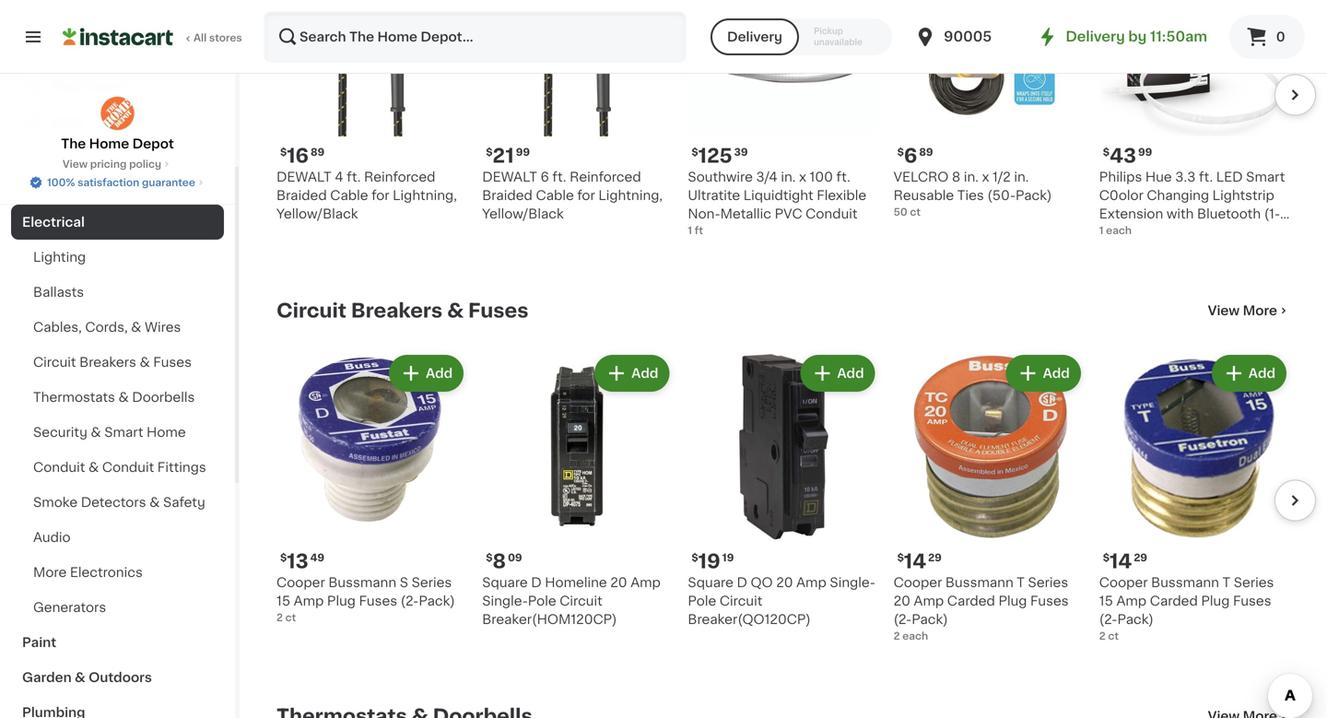 Task type: describe. For each thing, give the bounding box(es) containing it.
wires
[[145, 321, 181, 334]]

fuses inside the cooper bussmann s series 15 amp plug fuses (2-pack) 2 ct
[[359, 595, 398, 608]]

$ 14 29 for cooper bussmann t series 15 amp carded plug fuses (2-pack)
[[1104, 552, 1148, 571]]

delivery button
[[711, 18, 800, 55]]

security & smart home link
[[11, 415, 224, 450]]

garden & outdoors link
[[11, 660, 224, 695]]

1 horizontal spatial conduit
[[102, 461, 154, 474]]

19 inside $ 19 19
[[723, 553, 734, 563]]

with
[[1167, 208, 1195, 221]]

100
[[810, 171, 834, 184]]

3/4
[[757, 171, 778, 184]]

amp inside square d homeline 20 amp single-pole circuit breaker(hom120cp)
[[631, 577, 661, 589]]

$ for square d qo 20 amp single- pole circuit breaker(qo120cp)
[[692, 553, 699, 563]]

(50-
[[988, 189, 1016, 202]]

$ 8 09
[[486, 552, 522, 571]]

20 for 8
[[611, 577, 628, 589]]

1 vertical spatial circuit breakers & fuses
[[33, 356, 192, 369]]

conduit inside southwire 3/4 in. x 100 ft. ultratite liquidtight flexible non-metallic pvc conduit 1 ft
[[806, 208, 858, 221]]

0 horizontal spatial conduit
[[33, 461, 85, 474]]

product group containing 8
[[482, 351, 674, 629]]

39
[[735, 147, 748, 157]]

8 for velcro 8 in. x 1/2 in. reusable ties (50-pack)
[[952, 171, 961, 184]]

add button for square d qo 20 amp single- pole circuit breaker(qo120cp)
[[803, 357, 874, 390]]

braided for 16
[[277, 189, 327, 202]]

add button for square d homeline 20 amp single-pole circuit breaker(hom120cp)
[[597, 357, 668, 390]]

philips
[[1100, 171, 1143, 184]]

generators
[[33, 601, 106, 614]]

thermostats
[[33, 391, 115, 404]]

amp for cooper bussmann t series 20 amp carded plug fuses (2-pack)
[[914, 595, 944, 608]]

16
[[287, 146, 309, 166]]

instacart logo image
[[63, 26, 173, 48]]

11:50am
[[1151, 30, 1208, 43]]

09
[[508, 553, 522, 563]]

ultratite
[[688, 189, 741, 202]]

homeline
[[545, 577, 607, 589]]

for for 16
[[372, 189, 390, 202]]

breaker(qo120cp)
[[688, 613, 811, 626]]

cable for 21
[[536, 189, 574, 202]]

electronics
[[70, 566, 143, 579]]

49
[[310, 553, 325, 563]]

bluetooth
[[1198, 208, 1262, 221]]

plug for 15
[[1202, 595, 1230, 608]]

yellow/black for 21
[[482, 208, 564, 221]]

29 for 20
[[929, 553, 942, 563]]

all
[[194, 33, 207, 43]]

satisfaction
[[78, 178, 139, 188]]

lists
[[52, 115, 83, 128]]

conduit & conduit fittings link
[[11, 450, 224, 485]]

29 for 15
[[1135, 553, 1148, 563]]

it
[[81, 78, 90, 91]]

add for cooper bussmann t series 20 amp carded plug fuses (2-pack)
[[1043, 367, 1070, 380]]

view for view more
[[1209, 304, 1240, 317]]

electrical
[[22, 216, 85, 229]]

pvc
[[775, 208, 803, 221]]

99 for 21
[[516, 147, 530, 157]]

ft
[[695, 226, 704, 236]]

d for 19
[[737, 577, 748, 589]]

view pricing policy
[[63, 159, 161, 169]]

ballasts
[[33, 286, 84, 299]]

add for cooper bussmann s series 15 amp plug fuses (2-pack)
[[426, 367, 453, 380]]

dewalt 4 ft. reinforced braided cable for lightning, yellow/black
[[277, 171, 457, 221]]

lightning, for 16
[[393, 189, 457, 202]]

50
[[894, 207, 908, 217]]

in. for 125
[[781, 171, 796, 184]]

$ for dewalt 6 ft. reinforced braided cable for lightning, yellow/black
[[486, 147, 493, 157]]

smoke detectors & safety link
[[11, 485, 224, 520]]

delivery by 11:50am link
[[1037, 26, 1208, 48]]

liquidtight
[[744, 189, 814, 202]]

Search field
[[266, 13, 685, 61]]

$ for cooper bussmann t series 20 amp carded plug fuses (2-pack)
[[898, 553, 905, 563]]

the home depot
[[61, 137, 174, 150]]

single- for 8
[[482, 595, 528, 608]]

cables, cords, & wires
[[33, 321, 181, 334]]

series for cooper bussmann t series 20 amp carded plug fuses (2-pack)
[[1029, 577, 1069, 589]]

cables,
[[33, 321, 82, 334]]

doorbells
[[132, 391, 195, 404]]

ct for 13
[[286, 613, 296, 623]]

90005
[[944, 30, 992, 43]]

90005 button
[[915, 11, 1026, 63]]

plug for 20
[[999, 595, 1028, 608]]

0
[[1277, 30, 1286, 43]]

dewalt for 21
[[482, 171, 538, 184]]

2 inside the cooper bussmann s series 15 amp plug fuses (2-pack) 2 ct
[[277, 613, 283, 623]]

reinforced for 16
[[364, 171, 436, 184]]

ft. inside philips hue 3.3 ft. led smart c0olor changing lightstrip extension with bluetooth (1- pack), clear
[[1200, 171, 1214, 184]]

1 horizontal spatial circuit breakers & fuses
[[277, 301, 529, 320]]

c0olor
[[1100, 189, 1144, 202]]

pack) inside velcro 8 in. x 1/2 in. reusable ties (50-pack) 50 ct
[[1016, 189, 1053, 202]]

circuit inside square d qo 20 amp single- pole circuit breaker(qo120cp)
[[720, 595, 763, 608]]

qo
[[751, 577, 773, 589]]

tools link
[[11, 170, 224, 205]]

1 vertical spatial home
[[147, 426, 186, 439]]

delivery for delivery
[[728, 30, 783, 43]]

safety
[[163, 496, 205, 509]]

carded for 15
[[1151, 595, 1199, 608]]

product group containing 13
[[277, 351, 468, 625]]

circuit inside square d homeline 20 amp single-pole circuit breaker(hom120cp)
[[560, 595, 603, 608]]

100%
[[47, 178, 75, 188]]

view for view pricing policy
[[63, 159, 88, 169]]

tools
[[22, 181, 58, 194]]

2 1 from the left
[[1100, 226, 1104, 236]]

3 in. from the left
[[1015, 171, 1030, 184]]

cable for 16
[[330, 189, 368, 202]]

security & smart home
[[33, 426, 186, 439]]

garden & outdoors
[[22, 671, 152, 684]]

$ 6 89
[[898, 146, 934, 166]]

smoke
[[33, 496, 78, 509]]

cooper bussmann s series 15 amp plug fuses (2-pack) 2 ct
[[277, 577, 455, 623]]

$ for cooper bussmann t series 15 amp carded plug fuses (2-pack)
[[1104, 553, 1110, 563]]

lists link
[[11, 103, 224, 140]]

99 for 43
[[1139, 147, 1153, 157]]

ct inside cooper bussmann t series 15 amp carded plug fuses (2-pack) 2 ct
[[1109, 631, 1120, 642]]

led
[[1217, 171, 1244, 184]]

stores
[[209, 33, 242, 43]]

smoke detectors & safety
[[33, 496, 205, 509]]

southwire
[[688, 171, 753, 184]]

bussmann for cooper bussmann s series 15 amp plug fuses (2-pack)
[[329, 577, 397, 589]]

view more
[[1209, 304, 1278, 317]]

reinforced for 21
[[570, 171, 641, 184]]

outdoors
[[89, 671, 152, 684]]

more inside the view more link
[[1244, 304, 1278, 317]]

reusable
[[894, 189, 955, 202]]

paint
[[22, 636, 56, 649]]

$ for velcro 8 in. x 1/2 in. reusable ties (50-pack)
[[898, 147, 905, 157]]

more electronics link
[[11, 555, 224, 590]]

0 vertical spatial each
[[1107, 226, 1132, 236]]

fuses inside cooper bussmann t series 15 amp carded plug fuses (2-pack) 2 ct
[[1234, 595, 1272, 608]]

6 for dewalt
[[541, 171, 549, 184]]

$ for cooper bussmann s series 15 amp plug fuses (2-pack)
[[280, 553, 287, 563]]

s
[[400, 577, 409, 589]]

fuses inside cooper bussmann t series 20 amp carded plug fuses (2-pack) 2 each
[[1031, 595, 1069, 608]]

pack) inside cooper bussmann t series 15 amp carded plug fuses (2-pack) 2 ct
[[1118, 613, 1154, 626]]

89 for 16
[[311, 147, 325, 157]]

add button for cooper bussmann s series 15 amp plug fuses (2-pack)
[[391, 357, 462, 390]]

1 each
[[1100, 226, 1132, 236]]

0 horizontal spatial circuit breakers & fuses link
[[11, 345, 224, 380]]

view more link
[[1209, 302, 1291, 320]]

the
[[61, 137, 86, 150]]

by
[[1129, 30, 1147, 43]]

square d homeline 20 amp single-pole circuit breaker(hom120cp)
[[482, 577, 661, 626]]

cords,
[[85, 321, 128, 334]]

bussmann for cooper bussmann t series 20 amp carded plug fuses (2-pack)
[[946, 577, 1014, 589]]

ballasts link
[[11, 275, 224, 310]]

item carousel region containing 13
[[277, 344, 1317, 676]]

velcro 8 in. x 1/2 in. reusable ties (50-pack) 50 ct
[[894, 171, 1053, 217]]

amp for cooper bussmann s series 15 amp plug fuses (2-pack)
[[294, 595, 324, 608]]

thermostats & doorbells link
[[11, 380, 224, 415]]

(2- for 20
[[894, 613, 912, 626]]

changing
[[1148, 189, 1210, 202]]

pole for 19
[[688, 595, 717, 608]]

all stores link
[[63, 11, 243, 63]]

x for 125
[[800, 171, 807, 184]]

add button for cooper bussmann t series 20 amp carded plug fuses (2-pack)
[[1008, 357, 1080, 390]]

add button for cooper bussmann t series 15 amp carded plug fuses (2-pack)
[[1214, 357, 1285, 390]]

$ for dewalt 4 ft. reinforced braided cable for lightning, yellow/black
[[280, 147, 287, 157]]

cooper for cooper bussmann s series 15 amp plug fuses (2-pack)
[[277, 577, 325, 589]]

series for cooper bussmann s series 15 amp plug fuses (2-pack)
[[412, 577, 452, 589]]

$ for philips hue 3.3 ft. led smart c0olor changing lightstrip extension with bluetooth (1- pack), clear
[[1104, 147, 1110, 157]]



Task type: vqa. For each thing, say whether or not it's contained in the screenshot.
bottommost enter
no



Task type: locate. For each thing, give the bounding box(es) containing it.
pole for 8
[[528, 595, 557, 608]]

add for square d homeline 20 amp single-pole circuit breaker(hom120cp)
[[632, 367, 659, 380]]

d up breaker(hom120cp)
[[531, 577, 542, 589]]

2 d from the left
[[531, 577, 542, 589]]

0 vertical spatial home
[[89, 137, 129, 150]]

20 inside square d homeline 20 amp single-pole circuit breaker(hom120cp)
[[611, 577, 628, 589]]

3 cooper from the left
[[1100, 577, 1149, 589]]

ft. inside dewalt 4 ft. reinforced braided cable for lightning, yellow/black
[[347, 171, 361, 184]]

1 horizontal spatial cable
[[536, 189, 574, 202]]

2 $ 14 29 from the left
[[1104, 552, 1148, 571]]

1 vertical spatial each
[[903, 631, 929, 642]]

0 horizontal spatial each
[[903, 631, 929, 642]]

1 horizontal spatial carded
[[1151, 595, 1199, 608]]

2 horizontal spatial cooper
[[1100, 577, 1149, 589]]

0 horizontal spatial dewalt
[[277, 171, 332, 184]]

$ inside $ 6 89
[[898, 147, 905, 157]]

dewalt inside dewalt 6 ft. reinforced braided cable for lightning, yellow/black
[[482, 171, 538, 184]]

$ 43 99
[[1104, 146, 1153, 166]]

89 for 6
[[920, 147, 934, 157]]

dewalt inside dewalt 4 ft. reinforced braided cable for lightning, yellow/black
[[277, 171, 332, 184]]

3 plug from the left
[[1202, 595, 1230, 608]]

item carousel region
[[277, 0, 1317, 270], [277, 344, 1317, 676]]

braided inside dewalt 4 ft. reinforced braided cable for lightning, yellow/black
[[277, 189, 327, 202]]

the home depot logo image
[[100, 96, 135, 131]]

braided inside dewalt 6 ft. reinforced braided cable for lightning, yellow/black
[[482, 189, 533, 202]]

1 horizontal spatial more
[[1244, 304, 1278, 317]]

2 series from the left
[[1029, 577, 1069, 589]]

single- for 19
[[830, 577, 876, 589]]

1 horizontal spatial 6
[[905, 146, 918, 166]]

1 add button from the left
[[391, 357, 462, 390]]

bussmann inside the cooper bussmann s series 15 amp plug fuses (2-pack) 2 ct
[[329, 577, 397, 589]]

lightning, for 21
[[599, 189, 663, 202]]

dewalt
[[277, 171, 332, 184], [482, 171, 538, 184]]

2 product group from the left
[[482, 351, 674, 629]]

2 horizontal spatial plug
[[1202, 595, 1230, 608]]

1 29 from the left
[[929, 553, 942, 563]]

in. inside southwire 3/4 in. x 100 ft. ultratite liquidtight flexible non-metallic pvc conduit 1 ft
[[781, 171, 796, 184]]

$ inside $ 19 19
[[692, 553, 699, 563]]

8 inside velcro 8 in. x 1/2 in. reusable ties (50-pack) 50 ct
[[952, 171, 961, 184]]

0 horizontal spatial single-
[[482, 595, 528, 608]]

for inside dewalt 4 ft. reinforced braided cable for lightning, yellow/black
[[372, 189, 390, 202]]

0 horizontal spatial 8
[[493, 552, 506, 571]]

2 in. from the left
[[964, 171, 979, 184]]

cable inside dewalt 4 ft. reinforced braided cable for lightning, yellow/black
[[330, 189, 368, 202]]

depot
[[132, 137, 174, 150]]

in. up ties
[[964, 171, 979, 184]]

pole inside square d qo 20 amp single- pole circuit breaker(qo120cp)
[[688, 595, 717, 608]]

2 ft. from the left
[[837, 171, 851, 184]]

$ 16 89
[[280, 146, 325, 166]]

1 ft. from the left
[[347, 171, 361, 184]]

1 series from the left
[[412, 577, 452, 589]]

extension
[[1100, 208, 1164, 221]]

dewalt down '$ 21 99'
[[482, 171, 538, 184]]

cooper
[[277, 577, 325, 589], [894, 577, 943, 589], [1100, 577, 1149, 589]]

1 yellow/black from the left
[[277, 208, 358, 221]]

1 horizontal spatial delivery
[[1066, 30, 1126, 43]]

0 vertical spatial more
[[1244, 304, 1278, 317]]

100% satisfaction guarantee button
[[29, 172, 206, 190]]

d inside square d homeline 20 amp single-pole circuit breaker(hom120cp)
[[531, 577, 542, 589]]

2 x from the left
[[983, 171, 990, 184]]

1 horizontal spatial series
[[1029, 577, 1069, 589]]

service type group
[[711, 18, 893, 55]]

fuses
[[468, 301, 529, 320], [153, 356, 192, 369], [359, 595, 398, 608], [1031, 595, 1069, 608], [1234, 595, 1272, 608]]

0 horizontal spatial (2-
[[401, 595, 419, 608]]

2 cooper from the left
[[894, 577, 943, 589]]

conduit down flexible
[[806, 208, 858, 221]]

square d qo 20 amp single- pole circuit breaker(qo120cp)
[[688, 577, 876, 626]]

0 horizontal spatial t
[[1017, 577, 1025, 589]]

cooper inside cooper bussmann t series 20 amp carded plug fuses (2-pack) 2 each
[[894, 577, 943, 589]]

0 horizontal spatial 20
[[611, 577, 628, 589]]

0 horizontal spatial 15
[[277, 595, 291, 608]]

series
[[412, 577, 452, 589], [1029, 577, 1069, 589], [1234, 577, 1275, 589]]

89 up "velcro" at top
[[920, 147, 934, 157]]

20 for 19
[[777, 577, 794, 589]]

2 square from the left
[[482, 577, 528, 589]]

2 dewalt from the left
[[482, 171, 538, 184]]

t inside cooper bussmann t series 15 amp carded plug fuses (2-pack) 2 ct
[[1223, 577, 1231, 589]]

6 inside dewalt 6 ft. reinforced braided cable for lightning, yellow/black
[[541, 171, 549, 184]]

2 horizontal spatial conduit
[[806, 208, 858, 221]]

add for cooper bussmann t series 15 amp carded plug fuses (2-pack)
[[1249, 367, 1276, 380]]

1 horizontal spatial 8
[[952, 171, 961, 184]]

paint link
[[11, 625, 224, 660]]

in. for 6
[[964, 171, 979, 184]]

square down $ 19 19
[[688, 577, 734, 589]]

$ 14 29 up cooper bussmann t series 15 amp carded plug fuses (2-pack) 2 ct
[[1104, 552, 1148, 571]]

1 horizontal spatial ct
[[910, 207, 921, 217]]

more
[[1244, 304, 1278, 317], [33, 566, 67, 579]]

single- inside square d homeline 20 amp single-pole circuit breaker(hom120cp)
[[482, 595, 528, 608]]

2 89 from the left
[[920, 147, 934, 157]]

2 inside cooper bussmann t series 20 amp carded plug fuses (2-pack) 2 each
[[894, 631, 900, 642]]

1 pole from the left
[[688, 595, 717, 608]]

conduit down 'security'
[[33, 461, 85, 474]]

1 $ 14 29 from the left
[[898, 552, 942, 571]]

1 horizontal spatial cooper
[[894, 577, 943, 589]]

0 horizontal spatial d
[[531, 577, 542, 589]]

1 horizontal spatial view
[[1209, 304, 1240, 317]]

carded inside cooper bussmann t series 15 amp carded plug fuses (2-pack) 2 ct
[[1151, 595, 1199, 608]]

21
[[493, 146, 514, 166]]

cooper bussmann t series 15 amp carded plug fuses (2-pack) 2 ct
[[1100, 577, 1275, 642]]

15 inside the cooper bussmann s series 15 amp plug fuses (2-pack) 2 ct
[[277, 595, 291, 608]]

thermostats & doorbells
[[33, 391, 195, 404]]

square inside square d homeline 20 amp single-pole circuit breaker(hom120cp)
[[482, 577, 528, 589]]

carded
[[948, 595, 996, 608], [1151, 595, 1199, 608]]

cables, cords, & wires link
[[11, 310, 224, 345]]

circuit breakers & fuses
[[277, 301, 529, 320], [33, 356, 192, 369]]

home down the doorbells
[[147, 426, 186, 439]]

pole inside square d homeline 20 amp single-pole circuit breaker(hom120cp)
[[528, 595, 557, 608]]

single- down $ 8 09
[[482, 595, 528, 608]]

(2- inside cooper bussmann t series 20 amp carded plug fuses (2-pack) 2 each
[[894, 613, 912, 626]]

29 up cooper bussmann t series 20 amp carded plug fuses (2-pack) 2 each
[[929, 553, 942, 563]]

0 vertical spatial item carousel region
[[277, 0, 1317, 270]]

125
[[699, 146, 733, 166]]

1 down extension
[[1100, 226, 1104, 236]]

4 add from the left
[[1043, 367, 1070, 380]]

security
[[33, 426, 87, 439]]

99 inside $ 43 99
[[1139, 147, 1153, 157]]

0 horizontal spatial home
[[89, 137, 129, 150]]

x left the 100
[[800, 171, 807, 184]]

d for 8
[[531, 577, 542, 589]]

again
[[93, 78, 130, 91]]

1 square from the left
[[688, 577, 734, 589]]

20 inside cooper bussmann t series 20 amp carded plug fuses (2-pack) 2 each
[[894, 595, 911, 608]]

99
[[516, 147, 530, 157], [1139, 147, 1153, 157]]

1 horizontal spatial square
[[688, 577, 734, 589]]

ct inside the cooper bussmann s series 15 amp plug fuses (2-pack) 2 ct
[[286, 613, 296, 623]]

x inside southwire 3/4 in. x 100 ft. ultratite liquidtight flexible non-metallic pvc conduit 1 ft
[[800, 171, 807, 184]]

1 horizontal spatial (2-
[[894, 613, 912, 626]]

29 up cooper bussmann t series 15 amp carded plug fuses (2-pack) 2 ct
[[1135, 553, 1148, 563]]

smart inside security & smart home link
[[104, 426, 143, 439]]

bussmann inside cooper bussmann t series 15 amp carded plug fuses (2-pack) 2 ct
[[1152, 577, 1220, 589]]

1 inside southwire 3/4 in. x 100 ft. ultratite liquidtight flexible non-metallic pvc conduit 1 ft
[[688, 226, 693, 236]]

amp inside square d qo 20 amp single- pole circuit breaker(qo120cp)
[[797, 577, 827, 589]]

20 inside square d qo 20 amp single- pole circuit breaker(qo120cp)
[[777, 577, 794, 589]]

guarantee
[[142, 178, 195, 188]]

buy it again
[[52, 78, 130, 91]]

6 for $
[[905, 146, 918, 166]]

lighting link
[[11, 240, 224, 275]]

carded for 20
[[948, 595, 996, 608]]

8 up ties
[[952, 171, 961, 184]]

pack) inside the cooper bussmann s series 15 amp plug fuses (2-pack) 2 ct
[[419, 595, 455, 608]]

2 braided from the left
[[482, 189, 533, 202]]

amp for cooper bussmann t series 15 amp carded plug fuses (2-pack)
[[1117, 595, 1147, 608]]

clear
[[1143, 226, 1177, 239]]

2 add button from the left
[[597, 357, 668, 390]]

pack)
[[1016, 189, 1053, 202], [419, 595, 455, 608], [912, 613, 949, 626], [1118, 613, 1154, 626]]

garden
[[22, 671, 72, 684]]

for inside dewalt 6 ft. reinforced braided cable for lightning, yellow/black
[[578, 189, 595, 202]]

15 inside cooper bussmann t series 15 amp carded plug fuses (2-pack) 2 ct
[[1100, 595, 1114, 608]]

add for square d qo 20 amp single- pole circuit breaker(qo120cp)
[[838, 367, 865, 380]]

1 horizontal spatial 89
[[920, 147, 934, 157]]

19
[[699, 552, 721, 571], [723, 553, 734, 563]]

square for 8
[[482, 577, 528, 589]]

14 up cooper bussmann t series 15 amp carded plug fuses (2-pack) 2 ct
[[1110, 552, 1133, 571]]

2 reinforced from the left
[[570, 171, 641, 184]]

detectors
[[81, 496, 146, 509]]

1 braided from the left
[[277, 189, 327, 202]]

2 carded from the left
[[1151, 595, 1199, 608]]

fittings
[[158, 461, 206, 474]]

$ 125 39
[[692, 146, 748, 166]]

square inside square d qo 20 amp single- pole circuit breaker(qo120cp)
[[688, 577, 734, 589]]

1 bussmann from the left
[[329, 577, 397, 589]]

1 horizontal spatial pole
[[688, 595, 717, 608]]

plug inside cooper bussmann t series 20 amp carded plug fuses (2-pack) 2 each
[[999, 595, 1028, 608]]

43
[[1110, 146, 1137, 166]]

0 horizontal spatial reinforced
[[364, 171, 436, 184]]

1 horizontal spatial braided
[[482, 189, 533, 202]]

20
[[777, 577, 794, 589], [611, 577, 628, 589], [894, 595, 911, 608]]

braided for 21
[[482, 189, 533, 202]]

0 horizontal spatial yellow/black
[[277, 208, 358, 221]]

14 up cooper bussmann t series 20 amp carded plug fuses (2-pack) 2 each
[[905, 552, 927, 571]]

1 for from the left
[[372, 189, 390, 202]]

2 t from the left
[[1223, 577, 1231, 589]]

home up the 'pricing'
[[89, 137, 129, 150]]

yellow/black down '$ 21 99'
[[482, 208, 564, 221]]

1 vertical spatial more
[[33, 566, 67, 579]]

1 horizontal spatial 15
[[1100, 595, 1114, 608]]

the home depot link
[[61, 96, 174, 153]]

1 cable from the left
[[330, 189, 368, 202]]

14 for cooper bussmann t series 15 amp carded plug fuses (2-pack)
[[1110, 552, 1133, 571]]

99 right the 21
[[516, 147, 530, 157]]

2 vertical spatial ct
[[1109, 631, 1120, 642]]

1 horizontal spatial circuit breakers & fuses link
[[277, 300, 529, 322]]

smart up conduit & conduit fittings
[[104, 426, 143, 439]]

plug
[[327, 595, 356, 608], [999, 595, 1028, 608], [1202, 595, 1230, 608]]

cable inside dewalt 6 ft. reinforced braided cable for lightning, yellow/black
[[536, 189, 574, 202]]

0 horizontal spatial view
[[63, 159, 88, 169]]

bussmann
[[329, 577, 397, 589], [946, 577, 1014, 589], [1152, 577, 1220, 589]]

cooper for cooper bussmann t series 15 amp carded plug fuses (2-pack)
[[1100, 577, 1149, 589]]

for for 21
[[578, 189, 595, 202]]

1 horizontal spatial each
[[1107, 226, 1132, 236]]

x inside velcro 8 in. x 1/2 in. reusable ties (50-pack) 50 ct
[[983, 171, 990, 184]]

0 vertical spatial smart
[[1247, 171, 1286, 184]]

$ for southwire 3/4 in. x 100 ft. ultratite liquidtight flexible non-metallic pvc conduit
[[692, 147, 699, 157]]

amp inside cooper bussmann t series 15 amp carded plug fuses (2-pack) 2 ct
[[1117, 595, 1147, 608]]

single- right qo at the bottom
[[830, 577, 876, 589]]

$ inside $ 8 09
[[486, 553, 493, 563]]

1 lightning, from the left
[[393, 189, 457, 202]]

5 add from the left
[[1249, 367, 1276, 380]]

0 horizontal spatial 2
[[277, 613, 283, 623]]

single- inside square d qo 20 amp single- pole circuit breaker(qo120cp)
[[830, 577, 876, 589]]

1 15 from the left
[[277, 595, 291, 608]]

delivery by 11:50am
[[1066, 30, 1208, 43]]

plug inside cooper bussmann t series 15 amp carded plug fuses (2-pack) 2 ct
[[1202, 595, 1230, 608]]

delivery
[[1066, 30, 1126, 43], [728, 30, 783, 43]]

ft. inside dewalt 6 ft. reinforced braided cable for lightning, yellow/black
[[553, 171, 567, 184]]

1 89 from the left
[[311, 147, 325, 157]]

0 horizontal spatial 14
[[905, 552, 927, 571]]

1 horizontal spatial lightning,
[[599, 189, 663, 202]]

0 vertical spatial 8
[[952, 171, 961, 184]]

0 horizontal spatial x
[[800, 171, 807, 184]]

series inside the cooper bussmann s series 15 amp plug fuses (2-pack) 2 ct
[[412, 577, 452, 589]]

pack),
[[1100, 226, 1140, 239]]

0 horizontal spatial 29
[[929, 553, 942, 563]]

product group
[[277, 351, 468, 625], [482, 351, 674, 629], [688, 351, 879, 629], [894, 351, 1085, 644], [1100, 351, 1291, 644]]

2 29 from the left
[[1135, 553, 1148, 563]]

reinforced inside dewalt 6 ft. reinforced braided cable for lightning, yellow/black
[[570, 171, 641, 184]]

plug inside the cooper bussmann s series 15 amp plug fuses (2-pack) 2 ct
[[327, 595, 356, 608]]

3 add from the left
[[838, 367, 865, 380]]

1 vertical spatial circuit breakers & fuses link
[[11, 345, 224, 380]]

89 inside $ 6 89
[[920, 147, 934, 157]]

series for cooper bussmann t series 15 amp carded plug fuses (2-pack)
[[1234, 577, 1275, 589]]

x left 1/2
[[983, 171, 990, 184]]

more inside more electronics link
[[33, 566, 67, 579]]

smart inside philips hue 3.3 ft. led smart c0olor changing lightstrip extension with bluetooth (1- pack), clear
[[1247, 171, 1286, 184]]

(2- inside the cooper bussmann s series 15 amp plug fuses (2-pack) 2 ct
[[401, 595, 419, 608]]

0 horizontal spatial ct
[[286, 613, 296, 623]]

amp inside cooper bussmann t series 20 amp carded plug fuses (2-pack) 2 each
[[914, 595, 944, 608]]

$ for square d homeline 20 amp single-pole circuit breaker(hom120cp)
[[486, 553, 493, 563]]

1 left the ft
[[688, 226, 693, 236]]

2 horizontal spatial 2
[[1100, 631, 1106, 642]]

for
[[372, 189, 390, 202], [578, 189, 595, 202]]

1 d from the left
[[737, 577, 748, 589]]

conduit up smoke detectors & safety
[[102, 461, 154, 474]]

single-
[[830, 577, 876, 589], [482, 595, 528, 608]]

1 product group from the left
[[277, 351, 468, 625]]

0 horizontal spatial in.
[[781, 171, 796, 184]]

1 vertical spatial ct
[[286, 613, 296, 623]]

1/2
[[993, 171, 1011, 184]]

3 bussmann from the left
[[1152, 577, 1220, 589]]

velcro
[[894, 171, 949, 184]]

1 add from the left
[[426, 367, 453, 380]]

t inside cooper bussmann t series 20 amp carded plug fuses (2-pack) 2 each
[[1017, 577, 1025, 589]]

t for cooper bussmann t series 15 amp carded plug fuses (2-pack)
[[1223, 577, 1231, 589]]

dewalt down "$ 16 89"
[[277, 171, 332, 184]]

0 horizontal spatial breakers
[[79, 356, 136, 369]]

ties
[[958, 189, 985, 202]]

$ inside $ 43 99
[[1104, 147, 1110, 157]]

2 14 from the left
[[1110, 552, 1133, 571]]

8 for 8
[[493, 552, 506, 571]]

89 inside "$ 16 89"
[[311, 147, 325, 157]]

0 vertical spatial view
[[63, 159, 88, 169]]

reinforced inside dewalt 4 ft. reinforced braided cable for lightning, yellow/black
[[364, 171, 436, 184]]

dewalt for 16
[[277, 171, 332, 184]]

t for cooper bussmann t series 20 amp carded plug fuses (2-pack)
[[1017, 577, 1025, 589]]

0 horizontal spatial for
[[372, 189, 390, 202]]

in. right 1/2
[[1015, 171, 1030, 184]]

bussmann for cooper bussmann t series 15 amp carded plug fuses (2-pack)
[[1152, 577, 1220, 589]]

1 horizontal spatial 20
[[777, 577, 794, 589]]

15 for 14
[[1100, 595, 1114, 608]]

1 item carousel region from the top
[[277, 0, 1317, 270]]

delivery for delivery by 11:50am
[[1066, 30, 1126, 43]]

1 1 from the left
[[688, 226, 693, 236]]

$ inside '$ 21 99'
[[486, 147, 493, 157]]

3 add button from the left
[[803, 357, 874, 390]]

0 horizontal spatial delivery
[[728, 30, 783, 43]]

100% satisfaction guarantee
[[47, 178, 195, 188]]

each inside cooper bussmann t series 20 amp carded plug fuses (2-pack) 2 each
[[903, 631, 929, 642]]

$ 14 29 up cooper bussmann t series 20 amp carded plug fuses (2-pack) 2 each
[[898, 552, 942, 571]]

2 plug from the left
[[999, 595, 1028, 608]]

carded inside cooper bussmann t series 20 amp carded plug fuses (2-pack) 2 each
[[948, 595, 996, 608]]

4 product group from the left
[[894, 351, 1085, 644]]

1 14 from the left
[[905, 552, 927, 571]]

0 horizontal spatial 6
[[541, 171, 549, 184]]

3 ft. from the left
[[553, 171, 567, 184]]

1 horizontal spatial for
[[578, 189, 595, 202]]

0 horizontal spatial 89
[[311, 147, 325, 157]]

0 button
[[1230, 15, 1306, 59]]

d left qo at the bottom
[[737, 577, 748, 589]]

0 horizontal spatial pole
[[528, 595, 557, 608]]

$ 13 49
[[280, 552, 325, 571]]

1 horizontal spatial yellow/black
[[482, 208, 564, 221]]

1 99 from the left
[[516, 147, 530, 157]]

3 series from the left
[[1234, 577, 1275, 589]]

audio link
[[11, 520, 224, 555]]

2 add from the left
[[632, 367, 659, 380]]

ct for 6
[[910, 207, 921, 217]]

2 99 from the left
[[1139, 147, 1153, 157]]

d
[[737, 577, 748, 589], [531, 577, 542, 589]]

1 carded from the left
[[948, 595, 996, 608]]

2 horizontal spatial series
[[1234, 577, 1275, 589]]

yellow/black inside dewalt 6 ft. reinforced braided cable for lightning, yellow/black
[[482, 208, 564, 221]]

policy
[[129, 159, 161, 169]]

square down $ 8 09
[[482, 577, 528, 589]]

1 dewalt from the left
[[277, 171, 332, 184]]

amp inside the cooper bussmann s series 15 amp plug fuses (2-pack) 2 ct
[[294, 595, 324, 608]]

1 vertical spatial smart
[[104, 426, 143, 439]]

2 horizontal spatial bussmann
[[1152, 577, 1220, 589]]

0 horizontal spatial smart
[[104, 426, 143, 439]]

4 ft. from the left
[[1200, 171, 1214, 184]]

1 horizontal spatial 29
[[1135, 553, 1148, 563]]

audio
[[33, 531, 71, 544]]

2 bussmann from the left
[[946, 577, 1014, 589]]

x
[[800, 171, 807, 184], [983, 171, 990, 184]]

0 horizontal spatial 99
[[516, 147, 530, 157]]

cooper bussmann t series 20 amp carded plug fuses (2-pack) 2 each
[[894, 577, 1069, 642]]

cooper for cooper bussmann t series 20 amp carded plug fuses (2-pack)
[[894, 577, 943, 589]]

1 vertical spatial breakers
[[79, 356, 136, 369]]

2 for from the left
[[578, 189, 595, 202]]

2 15 from the left
[[1100, 595, 1114, 608]]

2 yellow/black from the left
[[482, 208, 564, 221]]

add
[[426, 367, 453, 380], [632, 367, 659, 380], [838, 367, 865, 380], [1043, 367, 1070, 380], [1249, 367, 1276, 380]]

2 item carousel region from the top
[[277, 344, 1317, 676]]

2 horizontal spatial ct
[[1109, 631, 1120, 642]]

$ inside "$ 16 89"
[[280, 147, 287, 157]]

braided down "$ 16 89"
[[277, 189, 327, 202]]

15 for 13
[[277, 595, 291, 608]]

0 vertical spatial breakers
[[351, 301, 443, 320]]

2 pole from the left
[[528, 595, 557, 608]]

ft. inside southwire 3/4 in. x 100 ft. ultratite liquidtight flexible non-metallic pvc conduit 1 ft
[[837, 171, 851, 184]]

0 horizontal spatial series
[[412, 577, 452, 589]]

2 cable from the left
[[536, 189, 574, 202]]

0 vertical spatial circuit breakers & fuses link
[[277, 300, 529, 322]]

1 horizontal spatial $ 14 29
[[1104, 552, 1148, 571]]

4 add button from the left
[[1008, 357, 1080, 390]]

d inside square d qo 20 amp single- pole circuit breaker(qo120cp)
[[737, 577, 748, 589]]

99 inside '$ 21 99'
[[516, 147, 530, 157]]

ct inside velcro 8 in. x 1/2 in. reusable ties (50-pack) 50 ct
[[910, 207, 921, 217]]

$ 14 29 for cooper bussmann t series 20 amp carded plug fuses (2-pack)
[[898, 552, 942, 571]]

product group containing 19
[[688, 351, 879, 629]]

1 plug from the left
[[327, 595, 356, 608]]

89 right 16
[[311, 147, 325, 157]]

$ inside $ 125 39
[[692, 147, 699, 157]]

3 product group from the left
[[688, 351, 879, 629]]

square for 19
[[688, 577, 734, 589]]

lightning, inside dewalt 4 ft. reinforced braided cable for lightning, yellow/black
[[393, 189, 457, 202]]

x for 6
[[983, 171, 990, 184]]

1 vertical spatial 6
[[541, 171, 549, 184]]

1 horizontal spatial 14
[[1110, 552, 1133, 571]]

1
[[688, 226, 693, 236], [1100, 226, 1104, 236]]

5 product group from the left
[[1100, 351, 1291, 644]]

delivery inside button
[[728, 30, 783, 43]]

circuit
[[277, 301, 347, 320], [33, 356, 76, 369], [720, 595, 763, 608], [560, 595, 603, 608]]

2 for cooper bussmann t series 15 amp carded plug fuses (2-pack)
[[1100, 631, 1106, 642]]

2 for cooper bussmann t series 20 amp carded plug fuses (2-pack)
[[894, 631, 900, 642]]

item carousel region containing 16
[[277, 0, 1317, 270]]

braided down '$ 21 99'
[[482, 189, 533, 202]]

4
[[335, 171, 344, 184]]

1 horizontal spatial x
[[983, 171, 990, 184]]

series inside cooper bussmann t series 15 amp carded plug fuses (2-pack) 2 ct
[[1234, 577, 1275, 589]]

1 horizontal spatial 99
[[1139, 147, 1153, 157]]

29
[[929, 553, 942, 563], [1135, 553, 1148, 563]]

1 cooper from the left
[[277, 577, 325, 589]]

1 x from the left
[[800, 171, 807, 184]]

smart up lightstrip at the right top of page
[[1247, 171, 1286, 184]]

0 vertical spatial ct
[[910, 207, 921, 217]]

buy it again link
[[11, 66, 224, 103]]

2 inside cooper bussmann t series 15 amp carded plug fuses (2-pack) 2 ct
[[1100, 631, 1106, 642]]

yellow/black down 4
[[277, 208, 358, 221]]

cooper inside cooper bussmann t series 15 amp carded plug fuses (2-pack) 2 ct
[[1100, 577, 1149, 589]]

5 add button from the left
[[1214, 357, 1285, 390]]

2 horizontal spatial in.
[[1015, 171, 1030, 184]]

lighting
[[33, 251, 86, 264]]

1 vertical spatial view
[[1209, 304, 1240, 317]]

1 horizontal spatial in.
[[964, 171, 979, 184]]

(2- for 15
[[1100, 613, 1118, 626]]

1 horizontal spatial home
[[147, 426, 186, 439]]

0 horizontal spatial braided
[[277, 189, 327, 202]]

0 horizontal spatial lightning,
[[393, 189, 457, 202]]

in.
[[781, 171, 796, 184], [964, 171, 979, 184], [1015, 171, 1030, 184]]

1 horizontal spatial reinforced
[[570, 171, 641, 184]]

bussmann inside cooper bussmann t series 20 amp carded plug fuses (2-pack) 2 each
[[946, 577, 1014, 589]]

view pricing policy link
[[63, 157, 173, 172]]

$ inside $ 13 49
[[280, 553, 287, 563]]

1 in. from the left
[[781, 171, 796, 184]]

8 left 09
[[493, 552, 506, 571]]

99 right the 43
[[1139, 147, 1153, 157]]

8
[[952, 171, 961, 184], [493, 552, 506, 571]]

14 for cooper bussmann t series 20 amp carded plug fuses (2-pack)
[[905, 552, 927, 571]]

t
[[1017, 577, 1025, 589], [1223, 577, 1231, 589]]

buy
[[52, 78, 78, 91]]

1 horizontal spatial plug
[[999, 595, 1028, 608]]

series inside cooper bussmann t series 20 amp carded plug fuses (2-pack) 2 each
[[1029, 577, 1069, 589]]

None search field
[[264, 11, 687, 63]]

hue
[[1146, 171, 1173, 184]]

cooper inside the cooper bussmann s series 15 amp plug fuses (2-pack) 2 ct
[[277, 577, 325, 589]]

in. up the liquidtight
[[781, 171, 796, 184]]

1 horizontal spatial d
[[737, 577, 748, 589]]

yellow/black for 16
[[277, 208, 358, 221]]

1 t from the left
[[1017, 577, 1025, 589]]

lightning, inside dewalt 6 ft. reinforced braided cable for lightning, yellow/black
[[599, 189, 663, 202]]

0 horizontal spatial 19
[[699, 552, 721, 571]]

yellow/black inside dewalt 4 ft. reinforced braided cable for lightning, yellow/black
[[277, 208, 358, 221]]

(2- inside cooper bussmann t series 15 amp carded plug fuses (2-pack) 2 ct
[[1100, 613, 1118, 626]]

0 horizontal spatial cable
[[330, 189, 368, 202]]

2 lightning, from the left
[[599, 189, 663, 202]]

1 reinforced from the left
[[364, 171, 436, 184]]

0 horizontal spatial carded
[[948, 595, 996, 608]]

6
[[905, 146, 918, 166], [541, 171, 549, 184]]

0 vertical spatial circuit breakers & fuses
[[277, 301, 529, 320]]

1 horizontal spatial 1
[[1100, 226, 1104, 236]]

pole down $ 19 19
[[688, 595, 717, 608]]

reinforced
[[364, 171, 436, 184], [570, 171, 641, 184]]

2 horizontal spatial 20
[[894, 595, 911, 608]]

0 horizontal spatial $ 14 29
[[898, 552, 942, 571]]

pole up breaker(hom120cp)
[[528, 595, 557, 608]]

pack) inside cooper bussmann t series 20 amp carded plug fuses (2-pack) 2 each
[[912, 613, 949, 626]]



